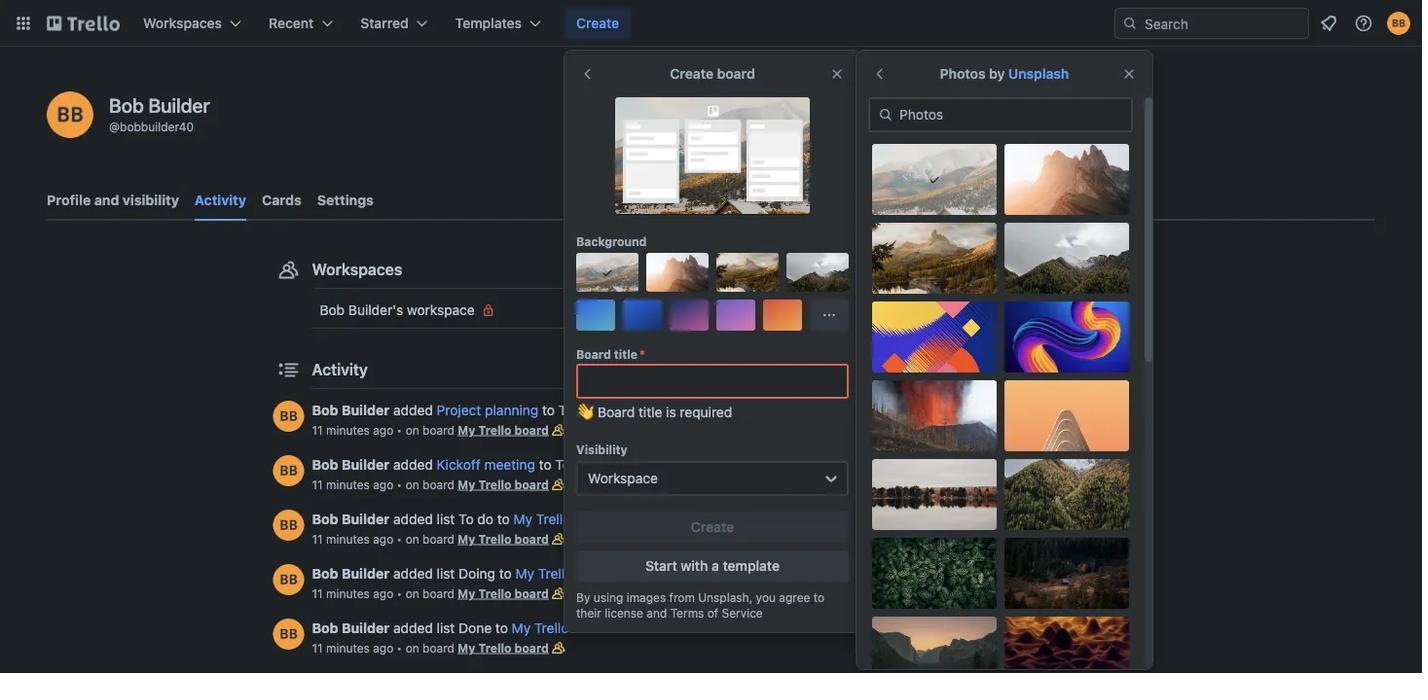 Task type: describe. For each thing, give the bounding box(es) containing it.
bob builder added project planning to to do
[[312, 403, 593, 419]]

2 vertical spatial do
[[477, 512, 493, 528]]

workspace
[[588, 471, 658, 487]]

1 minutes from the top
[[326, 423, 370, 437]]

service
[[722, 606, 763, 620]]

doing
[[459, 566, 495, 582]]

and for visibility
[[94, 192, 119, 208]]

@
[[109, 120, 120, 133]]

1 vertical spatial title
[[639, 404, 662, 421]]

board title *
[[576, 348, 645, 361]]

on for done
[[406, 642, 419, 655]]

added for doing
[[393, 566, 433, 582]]

all members of the workspace can see and edit this board. image for bob builder added list done to my trello board
[[549, 639, 568, 658]]

templates button
[[444, 8, 553, 39]]

my trello board link down doing
[[458, 587, 549, 601]]

builder for bob builder @ bobbuilder40
[[148, 93, 210, 116]]

bob builder added list to do to my trello board
[[312, 512, 611, 528]]

to for planning
[[542, 403, 555, 419]]

my right doing
[[515, 566, 534, 582]]

cards link
[[262, 183, 302, 218]]

starred button
[[349, 8, 440, 39]]

minutes for to
[[326, 532, 370, 546]]

• for doing
[[397, 587, 402, 601]]

bob builder added list done to my trello board
[[312, 621, 609, 637]]

added for to
[[393, 512, 433, 528]]

create for create board
[[670, 66, 714, 82]]

builder for bob builder added list to do to my trello board
[[342, 512, 390, 528]]

photos by unsplash
[[940, 66, 1069, 82]]

my right 'done'
[[512, 621, 531, 637]]

0 notifications image
[[1317, 12, 1340, 35]]

my down kickoff
[[458, 478, 475, 492]]

*
[[640, 348, 645, 361]]

start with a template button
[[576, 551, 849, 582]]

to for done
[[495, 621, 508, 637]]

ago for done
[[373, 642, 394, 655]]

bobbuilder40
[[120, 120, 194, 133]]

to for doing
[[499, 566, 512, 582]]

1 vertical spatial activity
[[312, 361, 368, 379]]

1 horizontal spatial workspaces
[[312, 260, 402, 279]]

my down bob builder added list to do to my trello board
[[458, 532, 475, 546]]

wave image
[[576, 403, 590, 430]]

bob for bob builder added list doing to my trello board
[[312, 566, 338, 582]]

builder for bob builder added kickoff meeting to to do
[[342, 457, 390, 473]]

my down bob builder added list doing to my trello board
[[458, 587, 475, 601]]

2 11 minutes ago • on board my trello board from the top
[[312, 478, 549, 492]]

by
[[576, 591, 590, 605]]

bob builder @ bobbuilder40
[[109, 93, 210, 133]]

close popover image
[[1121, 66, 1137, 82]]

primary element
[[0, 0, 1422, 47]]

bob for bob builder added project planning to to do
[[312, 403, 338, 419]]

1 vertical spatial board
[[598, 404, 635, 421]]

my trello board link down 'done'
[[458, 642, 549, 655]]

1 ago from the top
[[373, 423, 394, 437]]

profile
[[47, 192, 91, 208]]

recent button
[[257, 8, 345, 39]]

Photos field
[[868, 97, 1133, 132]]

by using images from unsplash, you agree to their
[[576, 591, 825, 620]]

to for bob builder added project planning to to do
[[559, 403, 574, 419]]

👋
[[576, 404, 590, 421]]

on for to
[[406, 532, 419, 546]]

a
[[712, 558, 719, 574]]

11 for doing
[[312, 587, 323, 601]]

my trello board link down their
[[512, 621, 609, 637]]

my trello board link up by
[[515, 566, 613, 582]]

• for done
[[397, 642, 402, 655]]

visibility
[[576, 443, 628, 457]]

photos
[[940, 66, 986, 82]]

2 minutes from the top
[[326, 478, 370, 492]]

all members of the workspace can see and edit this board. image
[[549, 421, 568, 440]]

added for planning
[[393, 403, 433, 419]]

template
[[723, 558, 780, 574]]

11 for done
[[312, 642, 323, 655]]

custom image image
[[600, 265, 615, 280]]

profile and visibility
[[47, 192, 179, 208]]

recent
[[269, 15, 314, 31]]

minutes for doing
[[326, 587, 370, 601]]

list for doing
[[437, 566, 455, 582]]

create for bottom create "button"
[[691, 519, 734, 535]]

unsplash link
[[1008, 66, 1069, 82]]

unsplash
[[1008, 66, 1069, 82]]

images
[[627, 591, 666, 605]]

11 minutes ago • on board my trello board for done
[[312, 642, 549, 655]]

done
[[459, 621, 492, 637]]

project
[[437, 403, 481, 419]]

👋 board title is required
[[576, 404, 732, 421]]

bob builder (bobbuilder40) image
[[273, 619, 304, 650]]

added for meeting
[[393, 457, 433, 473]]

1 vertical spatial create button
[[576, 512, 849, 543]]

my trello board link down meeting at the left bottom of the page
[[458, 478, 549, 492]]

background element
[[576, 253, 849, 331]]

2 ago from the top
[[373, 478, 394, 492]]

activity link
[[195, 183, 246, 221]]

terms
[[670, 606, 704, 620]]

their
[[576, 606, 601, 620]]

back to home image
[[47, 8, 120, 39]]

is
[[666, 404, 676, 421]]



Task type: locate. For each thing, give the bounding box(es) containing it.
1 return to previous screen image from the left
[[580, 66, 596, 82]]

create button
[[565, 8, 631, 39], [576, 512, 849, 543]]

search image
[[1122, 16, 1138, 31]]

starred
[[360, 15, 409, 31]]

to inside by using images from unsplash, you agree to their
[[814, 591, 825, 605]]

1 vertical spatial to
[[555, 457, 570, 473]]

settings link
[[317, 183, 374, 218]]

workspace
[[407, 302, 475, 318]]

0 vertical spatial do
[[577, 403, 593, 419]]

1 added from the top
[[393, 403, 433, 419]]

sm image
[[479, 301, 498, 320]]

title left '*'
[[614, 348, 638, 361]]

do down the visibility
[[574, 457, 590, 473]]

1 horizontal spatial and
[[647, 606, 667, 620]]

to for bob builder added kickoff meeting to to do
[[555, 457, 570, 473]]

board left '*'
[[576, 348, 611, 361]]

workspaces inside dropdown button
[[143, 15, 222, 31]]

workspaces up the bob builder @ bobbuilder40
[[143, 15, 222, 31]]

• down bob builder added project planning to to do
[[397, 423, 402, 437]]

5 11 from the top
[[312, 642, 323, 655]]

visibility
[[123, 192, 179, 208]]

11 minutes ago • on board my trello board down the bob builder added kickoff meeting to to do
[[312, 478, 549, 492]]

meeting
[[484, 457, 535, 473]]

0 vertical spatial title
[[614, 348, 638, 361]]

11 minutes ago • on board my trello board
[[312, 423, 549, 437], [312, 478, 549, 492], [312, 532, 549, 546], [312, 587, 549, 601], [312, 642, 549, 655]]

all members of the workspace can see and edit this board. image for bob builder added list to do to my trello board
[[549, 530, 568, 549]]

ago
[[373, 423, 394, 437], [373, 478, 394, 492], [373, 532, 394, 546], [373, 587, 394, 601], [373, 642, 394, 655]]

do for bob builder added kickoff meeting to to do
[[574, 457, 590, 473]]

added down the bob builder added kickoff meeting to to do
[[393, 512, 433, 528]]

3 list from the top
[[437, 621, 455, 637]]

0 horizontal spatial activity
[[195, 192, 246, 208]]

to right 'done'
[[495, 621, 508, 637]]

activity down builder's
[[312, 361, 368, 379]]

3 • from the top
[[397, 532, 402, 546]]

title left is
[[639, 404, 662, 421]]

• for to
[[397, 532, 402, 546]]

to up all members of the workspace can see and edit this board. icon
[[542, 403, 555, 419]]

0 vertical spatial create button
[[565, 8, 631, 39]]

my trello board link up doing
[[458, 532, 549, 546]]

2 11 from the top
[[312, 478, 323, 492]]

11 minutes ago link for bob builder added project planning to to do
[[312, 423, 394, 437]]

bob for bob builder @ bobbuilder40
[[109, 93, 144, 116]]

11 for to
[[312, 532, 323, 546]]

0 horizontal spatial workspaces
[[143, 15, 222, 31]]

board
[[576, 348, 611, 361], [598, 404, 635, 421]]

license link
[[605, 606, 643, 620]]

added left kickoff
[[393, 457, 433, 473]]

3 11 minutes ago • on board my trello board from the top
[[312, 532, 549, 546]]

project planning link
[[437, 403, 539, 419]]

open information menu image
[[1354, 14, 1374, 33]]

added for done
[[393, 621, 433, 637]]

cards
[[262, 192, 302, 208]]

4 11 from the top
[[312, 587, 323, 601]]

builder for bob builder added list done to my trello board
[[342, 621, 390, 637]]

activity left cards
[[195, 192, 246, 208]]

to
[[542, 403, 555, 419], [539, 457, 552, 473], [497, 512, 510, 528], [499, 566, 512, 582], [814, 591, 825, 605], [495, 621, 508, 637]]

1 vertical spatial 11 minutes ago link
[[312, 478, 394, 492]]

2 added from the top
[[393, 457, 433, 473]]

planning
[[485, 403, 539, 419]]

workspaces button
[[131, 8, 253, 39]]

ago down bob builder added list done to my trello board
[[373, 642, 394, 655]]

ago for doing
[[373, 587, 394, 601]]

4 ago from the top
[[373, 587, 394, 601]]

1 on from the top
[[406, 423, 419, 437]]

to
[[559, 403, 574, 419], [555, 457, 570, 473], [459, 512, 474, 528]]

list for done
[[437, 621, 455, 637]]

• down bob builder added list done to my trello board
[[397, 642, 402, 655]]

return to previous screen image
[[580, 66, 596, 82], [872, 66, 888, 82]]

workspaces up builder's
[[312, 260, 402, 279]]

to left 👋
[[559, 403, 574, 419]]

bob builder's workspace
[[320, 302, 475, 318]]

minutes for done
[[326, 642, 370, 655]]

of
[[707, 606, 719, 620]]

None text field
[[576, 364, 849, 399]]

1 11 minutes ago link from the top
[[312, 423, 394, 437]]

Search field
[[1138, 9, 1308, 38]]

bob builder added list doing to my trello board
[[312, 566, 613, 582]]

3 all members of the workspace can see and edit this board. image from the top
[[549, 584, 568, 604]]

templates
[[455, 15, 522, 31]]

my trello board link down planning
[[458, 423, 549, 437]]

11 minutes ago link
[[312, 423, 394, 437], [312, 478, 394, 492]]

4 all members of the workspace can see and edit this board. image from the top
[[549, 639, 568, 658]]

my trello board link down workspace
[[513, 512, 611, 528]]

all members of the workspace can see and edit this board. image for to to do
[[549, 475, 568, 495]]

• down bob builder added list to do to my trello board
[[397, 532, 402, 546]]

1 vertical spatial create
[[670, 66, 714, 82]]

0 horizontal spatial title
[[614, 348, 638, 361]]

4 11 minutes ago • on board my trello board from the top
[[312, 587, 549, 601]]

11
[[312, 423, 323, 437], [312, 478, 323, 492], [312, 532, 323, 546], [312, 587, 323, 601], [312, 642, 323, 655]]

2 on from the top
[[406, 478, 419, 492]]

and down images
[[647, 606, 667, 620]]

my trello board link
[[458, 423, 549, 437], [458, 478, 549, 492], [513, 512, 611, 528], [458, 532, 549, 546], [515, 566, 613, 582], [458, 587, 549, 601], [512, 621, 609, 637], [458, 642, 549, 655]]

unsplash,
[[698, 591, 753, 605]]

on down bob builder added list to do to my trello board
[[406, 532, 419, 546]]

do up the visibility
[[577, 403, 593, 419]]

3 ago from the top
[[373, 532, 394, 546]]

0 vertical spatial workspaces
[[143, 15, 222, 31]]

4 • from the top
[[397, 587, 402, 601]]

and right 'profile'
[[94, 192, 119, 208]]

1 horizontal spatial activity
[[312, 361, 368, 379]]

title
[[614, 348, 638, 361], [639, 404, 662, 421]]

license and terms of service
[[605, 606, 763, 620]]

3 11 from the top
[[312, 532, 323, 546]]

to up bob builder added list doing to my trello board
[[459, 512, 474, 528]]

list left 'done'
[[437, 621, 455, 637]]

terms of service link
[[670, 606, 763, 620]]

to down meeting at the left bottom of the page
[[497, 512, 510, 528]]

2 vertical spatial list
[[437, 621, 455, 637]]

bob inside the bob builder @ bobbuilder40
[[109, 93, 144, 116]]

3 on from the top
[[406, 532, 419, 546]]

added
[[393, 403, 433, 419], [393, 457, 433, 473], [393, 512, 433, 528], [393, 566, 433, 582], [393, 621, 433, 637]]

bob for bob builder's workspace
[[320, 302, 345, 318]]

0 horizontal spatial and
[[94, 192, 119, 208]]

1 horizontal spatial title
[[639, 404, 662, 421]]

bob for bob builder added kickoff meeting to to do
[[312, 457, 338, 473]]

builder's
[[348, 302, 403, 318]]

background
[[576, 235, 647, 248]]

11 minutes ago • on board my trello board down bob builder added list done to my trello board
[[312, 642, 549, 655]]

4 added from the top
[[393, 566, 433, 582]]

trello
[[478, 423, 512, 437], [478, 478, 512, 492], [536, 512, 571, 528], [478, 532, 512, 546], [538, 566, 573, 582], [478, 587, 512, 601], [534, 621, 569, 637], [478, 642, 512, 655]]

create
[[576, 15, 619, 31], [670, 66, 714, 82], [691, 519, 734, 535]]

added left 'done'
[[393, 621, 433, 637]]

close popover image
[[829, 66, 845, 82]]

you
[[756, 591, 776, 605]]

minutes
[[326, 423, 370, 437], [326, 478, 370, 492], [326, 532, 370, 546], [326, 587, 370, 601], [326, 642, 370, 655]]

ago down bob builder added project planning to to do
[[373, 423, 394, 437]]

2 list from the top
[[437, 566, 455, 582]]

on down the bob builder added kickoff meeting to to do
[[406, 478, 419, 492]]

4 on from the top
[[406, 587, 419, 601]]

activity
[[195, 192, 246, 208], [312, 361, 368, 379]]

•
[[397, 423, 402, 437], [397, 478, 402, 492], [397, 532, 402, 546], [397, 587, 402, 601], [397, 642, 402, 655]]

license
[[605, 606, 643, 620]]

my
[[458, 423, 475, 437], [458, 478, 475, 492], [513, 512, 533, 528], [458, 532, 475, 546], [515, 566, 534, 582], [458, 587, 475, 601], [512, 621, 531, 637], [458, 642, 475, 655]]

4 minutes from the top
[[326, 587, 370, 601]]

11 minutes ago • on board my trello board down bob builder added list doing to my trello board
[[312, 587, 549, 601]]

0 vertical spatial and
[[94, 192, 119, 208]]

3 minutes from the top
[[326, 532, 370, 546]]

11 minutes ago • on board my trello board for doing
[[312, 587, 549, 601]]

1 list from the top
[[437, 512, 455, 528]]

2 all members of the workspace can see and edit this board. image from the top
[[549, 530, 568, 549]]

1 vertical spatial list
[[437, 566, 455, 582]]

on down bob builder added list doing to my trello board
[[406, 587, 419, 601]]

1 all members of the workspace can see and edit this board. image from the top
[[549, 475, 568, 495]]

0 vertical spatial board
[[576, 348, 611, 361]]

return to previous screen image for photos by
[[872, 66, 888, 82]]

all members of the workspace can see and edit this board. image
[[549, 475, 568, 495], [549, 530, 568, 549], [549, 584, 568, 604], [549, 639, 568, 658]]

bob builder added kickoff meeting to to do
[[312, 457, 590, 473]]

from
[[669, 591, 695, 605]]

kickoff
[[437, 457, 481, 473]]

list
[[437, 512, 455, 528], [437, 566, 455, 582], [437, 621, 455, 637]]

on down bob builder added list done to my trello board
[[406, 642, 419, 655]]

do down kickoff meeting link
[[477, 512, 493, 528]]

board
[[717, 66, 755, 82], [423, 423, 455, 437], [515, 423, 549, 437], [423, 478, 455, 492], [515, 478, 549, 492], [574, 512, 611, 528], [423, 532, 455, 546], [515, 532, 549, 546], [576, 566, 613, 582], [423, 587, 455, 601], [515, 587, 549, 601], [573, 621, 609, 637], [423, 642, 455, 655], [515, 642, 549, 655]]

5 11 minutes ago • on board my trello board from the top
[[312, 642, 549, 655]]

11 minutes ago • on board my trello board down bob builder added list to do to my trello board
[[312, 532, 549, 546]]

builder inside the bob builder @ bobbuilder40
[[148, 93, 210, 116]]

workspaces
[[143, 15, 222, 31], [312, 260, 402, 279]]

1 vertical spatial workspaces
[[312, 260, 402, 279]]

settings
[[317, 192, 374, 208]]

added left "project"
[[393, 403, 433, 419]]

added left doing
[[393, 566, 433, 582]]

11 minutes ago link for bob builder added kickoff meeting to to do
[[312, 478, 394, 492]]

5 minutes from the top
[[326, 642, 370, 655]]

with
[[681, 558, 708, 574]]

start
[[645, 558, 677, 574]]

create board
[[670, 66, 755, 82]]

0 vertical spatial list
[[437, 512, 455, 528]]

2 11 minutes ago link from the top
[[312, 478, 394, 492]]

1 11 from the top
[[312, 423, 323, 437]]

• down bob builder added list doing to my trello board
[[397, 587, 402, 601]]

5 ago from the top
[[373, 642, 394, 655]]

by
[[989, 66, 1005, 82]]

2 return to previous screen image from the left
[[872, 66, 888, 82]]

builder for bob builder added project planning to to do
[[342, 403, 390, 419]]

1 horizontal spatial return to previous screen image
[[872, 66, 888, 82]]

profile and visibility link
[[47, 183, 179, 218]]

using
[[594, 591, 623, 605]]

on for doing
[[406, 587, 419, 601]]

to for meeting
[[539, 457, 552, 473]]

list down the bob builder added kickoff meeting to to do
[[437, 512, 455, 528]]

agree
[[779, 591, 810, 605]]

2 vertical spatial to
[[459, 512, 474, 528]]

to down all members of the workspace can see and edit this board. icon
[[555, 457, 570, 473]]

0 vertical spatial to
[[559, 403, 574, 419]]

5 added from the top
[[393, 621, 433, 637]]

my down bob builder added list done to my trello board
[[458, 642, 475, 655]]

to right doing
[[499, 566, 512, 582]]

do for bob builder added project planning to to do
[[577, 403, 593, 419]]

my down "project"
[[458, 423, 475, 437]]

kickoff meeting link
[[437, 457, 535, 473]]

0 vertical spatial activity
[[195, 192, 246, 208]]

3 added from the top
[[393, 512, 433, 528]]

1 vertical spatial do
[[574, 457, 590, 473]]

5 • from the top
[[397, 642, 402, 655]]

bob for bob builder added list done to my trello board
[[312, 621, 338, 637]]

1 11 minutes ago • on board my trello board from the top
[[312, 423, 549, 437]]

to right agree at the right
[[814, 591, 825, 605]]

bob
[[109, 93, 144, 116], [320, 302, 345, 318], [312, 403, 338, 419], [312, 457, 338, 473], [312, 512, 338, 528], [312, 566, 338, 582], [312, 621, 338, 637]]

on
[[406, 423, 419, 437], [406, 478, 419, 492], [406, 532, 419, 546], [406, 587, 419, 601], [406, 642, 419, 655]]

bob builder's workspace link
[[312, 295, 1149, 326]]

bob for bob builder added list to do to my trello board
[[312, 512, 338, 528]]

2 • from the top
[[397, 478, 402, 492]]

create button inside primary element
[[565, 8, 631, 39]]

ago down bob builder added list doing to my trello board
[[373, 587, 394, 601]]

ago down bob builder added list to do to my trello board
[[373, 532, 394, 546]]

list for to
[[437, 512, 455, 528]]

ago down the bob builder added kickoff meeting to to do
[[373, 478, 394, 492]]

ago for to
[[373, 532, 394, 546]]

11 minutes ago • on board my trello board for to
[[312, 532, 549, 546]]

1 vertical spatial and
[[647, 606, 667, 620]]

builder for bob builder added list doing to my trello board
[[342, 566, 390, 582]]

my down meeting at the left bottom of the page
[[513, 512, 533, 528]]

board right 👋
[[598, 404, 635, 421]]

• down the bob builder added kickoff meeting to to do
[[397, 478, 402, 492]]

bob builder (bobbuilder40) image
[[1387, 12, 1411, 35], [47, 92, 93, 138], [273, 401, 304, 432], [273, 456, 304, 487], [273, 510, 304, 541], [273, 565, 304, 596]]

and for terms
[[647, 606, 667, 620]]

11 minutes ago • on board my trello board down bob builder added project planning to to do
[[312, 423, 549, 437]]

all members of the workspace can see and edit this board. image for bob builder added list doing to my trello board
[[549, 584, 568, 604]]

return to previous screen image for create board
[[580, 66, 596, 82]]

create inside primary element
[[576, 15, 619, 31]]

1 • from the top
[[397, 423, 402, 437]]

5 on from the top
[[406, 642, 419, 655]]

and
[[94, 192, 119, 208], [647, 606, 667, 620]]

list left doing
[[437, 566, 455, 582]]

start with a template
[[645, 558, 780, 574]]

do
[[577, 403, 593, 419], [574, 457, 590, 473], [477, 512, 493, 528]]

0 vertical spatial 11 minutes ago link
[[312, 423, 394, 437]]

builder
[[148, 93, 210, 116], [342, 403, 390, 419], [342, 457, 390, 473], [342, 512, 390, 528], [342, 566, 390, 582], [342, 621, 390, 637]]

0 vertical spatial create
[[576, 15, 619, 31]]

0 horizontal spatial return to previous screen image
[[580, 66, 596, 82]]

to right meeting at the left bottom of the page
[[539, 457, 552, 473]]

2 vertical spatial create
[[691, 519, 734, 535]]

on down bob builder added project planning to to do
[[406, 423, 419, 437]]

required
[[680, 404, 732, 421]]



Task type: vqa. For each thing, say whether or not it's contained in the screenshot.
add icon
no



